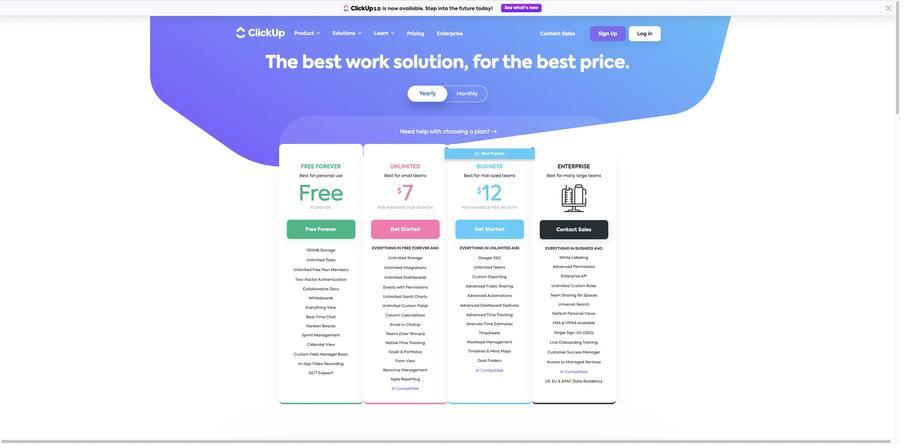 Task type: vqa. For each thing, say whether or not it's contained in the screenshot.
the right Docs button
no



Task type: locate. For each thing, give the bounding box(es) containing it.
unlimited up column in the bottom of the page
[[383, 305, 401, 309]]

ai compatible down goal folders popup button
[[476, 369, 504, 373]]

1 horizontal spatial manager
[[583, 351, 601, 355]]

per inside $ 12 per member per month
[[492, 206, 500, 210]]

0 horizontal spatial the
[[449, 6, 458, 11]]

per inside $ 7 per member per month
[[407, 206, 416, 210]]

business up labeling at the right
[[575, 247, 594, 251]]

tasks
[[326, 259, 336, 263]]

forever up unlimited storage
[[412, 247, 430, 251]]

2 teams from the left
[[502, 174, 516, 178]]

$ inside $ 7 per member per month
[[398, 188, 402, 195]]

0 vertical spatial view
[[327, 307, 336, 310]]

management
[[314, 334, 340, 338], [486, 341, 512, 345], [402, 369, 428, 373]]

1 horizontal spatial business
[[575, 247, 594, 251]]

best left 'small'
[[384, 174, 394, 178]]

1 vertical spatial contact sales button
[[540, 220, 608, 240]]

0 horizontal spatial get started
[[391, 227, 420, 232]]

in for email in clickup
[[402, 324, 405, 327]]

free inside button
[[306, 227, 317, 232]]

0 vertical spatial enterprise
[[437, 31, 463, 36]]

0 vertical spatial storage
[[320, 249, 336, 253]]

many
[[564, 174, 576, 178]]

1 $ from the left
[[398, 188, 402, 195]]

per inside $ 12 per member per month
[[462, 206, 470, 210]]

2 best from the left
[[537, 55, 576, 72]]

customer success manager
[[548, 351, 601, 355]]

0 horizontal spatial teams
[[386, 333, 398, 337]]

unlimited up two-
[[293, 269, 312, 273]]

ai down agile
[[392, 388, 395, 391]]

custom up 'in-'
[[294, 353, 309, 357]]

1 horizontal spatial get
[[475, 227, 484, 232]]

teams up 'native'
[[386, 333, 398, 337]]

free left 'plan'
[[313, 269, 321, 273]]

member down 7
[[387, 206, 406, 210]]

started up everything in unlimited and on the bottom
[[485, 227, 505, 232]]

teams
[[493, 266, 505, 270], [386, 333, 398, 337]]

free up 100mb on the bottom
[[306, 227, 317, 232]]

1 horizontal spatial teams
[[493, 266, 505, 270]]

0 horizontal spatial compatible
[[396, 388, 419, 391]]

ai for the left ai compatible dropdown button
[[392, 388, 395, 391]]

1 horizontal spatial sales
[[579, 228, 592, 233]]

granular time estimates
[[467, 323, 513, 327]]

0 horizontal spatial sharing
[[499, 285, 513, 289]]

guests with permissions button
[[381, 283, 430, 293]]

0 vertical spatial teams
[[493, 266, 505, 270]]

0 horizontal spatial permissions
[[406, 286, 428, 290]]

& right goals
[[400, 351, 403, 355]]

0 vertical spatial unlimited
[[390, 164, 420, 170]]

view up chat
[[327, 307, 336, 310]]

1 vertical spatial storage
[[407, 257, 423, 261]]

0 horizontal spatial ai
[[392, 388, 395, 391]]

0 horizontal spatial management
[[314, 334, 340, 338]]

unlimited up guests
[[384, 276, 403, 280]]

1 horizontal spatial ai
[[476, 369, 480, 373]]

0 horizontal spatial enterprise
[[437, 31, 463, 36]]

started
[[401, 227, 420, 232], [485, 227, 505, 232]]

clickup 3.0 image
[[343, 4, 381, 12]]

2 get from the left
[[475, 227, 484, 232]]

permissions
[[573, 266, 595, 269], [406, 286, 428, 290]]

teams right 'small'
[[413, 174, 426, 178]]

everything up 'white'
[[546, 247, 570, 251]]

advanced for advanced time tracking
[[467, 314, 486, 318]]

0 vertical spatial the
[[449, 6, 458, 11]]

unlimited down 100mb on the bottom
[[307, 259, 325, 263]]

per for 12
[[492, 206, 500, 210]]

business up best for mid-sized teams
[[477, 164, 503, 170]]

management up mind at the bottom right
[[486, 341, 512, 345]]

1 horizontal spatial with
[[430, 129, 442, 135]]

1 teams from the left
[[413, 174, 426, 178]]

0 horizontal spatial teams
[[413, 174, 426, 178]]

everything up real- at the left of the page
[[306, 307, 326, 310]]

time for granular
[[484, 323, 493, 327]]

2 started from the left
[[485, 227, 505, 232]]

get up everything in unlimited and on the bottom
[[475, 227, 484, 232]]

contact
[[540, 31, 561, 36], [557, 228, 577, 233]]

view for calendar view
[[326, 344, 335, 348]]

2 best from the left
[[384, 174, 394, 178]]

free forever inside button
[[306, 227, 337, 232]]

2 horizontal spatial and
[[594, 247, 603, 251]]

sharing up automations at the bottom right of page
[[499, 285, 513, 289]]

1 per from the left
[[378, 206, 386, 210]]

member down 12
[[471, 206, 490, 210]]

1 horizontal spatial $
[[477, 188, 481, 195]]

time up granular time estimates on the bottom right
[[487, 314, 496, 318]]

2 per from the left
[[492, 206, 500, 210]]

1 get started button from the left
[[371, 220, 440, 239]]

access to managed services
[[547, 361, 601, 365]]

permissions down 'dashboards'
[[406, 286, 428, 290]]

2 $ from the left
[[477, 188, 481, 195]]

$ 7 per member per month
[[378, 185, 433, 210]]

ai compatible up us, eu & apac data residency
[[560, 371, 588, 375]]

get started button up everything in free forever and
[[371, 220, 440, 239]]

goals & portfolios
[[389, 351, 422, 355]]

tracking
[[497, 314, 513, 318], [409, 342, 425, 346]]

enterprise
[[437, 31, 463, 36], [561, 275, 580, 279]]

views
[[585, 313, 596, 316]]

$ inside $ 12 per member per month
[[477, 188, 481, 195]]

tracking for advanced time tracking
[[497, 314, 513, 318]]

1 horizontal spatial per
[[492, 206, 500, 210]]

3 and from the left
[[594, 247, 603, 251]]

1 vertical spatial free forever
[[306, 227, 337, 232]]

see what's new
[[505, 6, 538, 10]]

free forever down best for personal use
[[299, 185, 344, 210]]

0 horizontal spatial ai compatible
[[392, 388, 419, 391]]

view inside popup button
[[326, 344, 335, 348]]

storage up integrations
[[407, 257, 423, 261]]

custom
[[473, 276, 488, 279], [571, 285, 586, 289], [402, 305, 417, 309], [294, 353, 309, 357]]

real-
[[306, 316, 316, 320]]

0 horizontal spatial tracking
[[409, 342, 425, 346]]

time down (user
[[399, 342, 408, 346]]

advanced for advanced automations
[[467, 295, 487, 298]]

0 vertical spatial with
[[430, 129, 442, 135]]

ai inside ai compatible popup button
[[476, 369, 480, 373]]

$ left 7
[[398, 188, 402, 195]]

storage for unlimited storage
[[407, 257, 423, 261]]

sales for bottom contact sales button
[[579, 228, 592, 233]]

unlimited down google
[[474, 266, 492, 270]]

best
[[300, 174, 309, 178], [384, 174, 394, 178], [464, 174, 473, 178], [547, 174, 556, 178]]

timelines
[[468, 350, 486, 354]]

teams right large
[[588, 174, 601, 178]]

0 vertical spatial sales
[[562, 31, 575, 36]]

storage for 100mb storage
[[320, 249, 336, 253]]

get started button up everything in unlimited and on the bottom
[[455, 220, 524, 239]]

2 per from the left
[[462, 206, 470, 210]]

data
[[573, 380, 583, 384]]

form view
[[395, 360, 415, 364]]

1 horizontal spatial member
[[471, 206, 490, 210]]

free forever up 100mb storage
[[306, 227, 337, 232]]

the best work solution, for the best price.
[[266, 55, 630, 72]]

$ left 12
[[477, 188, 481, 195]]

month inside $ 7 per member per month
[[417, 206, 433, 210]]

1 vertical spatial permissions
[[406, 286, 428, 290]]

sharing up universal
[[562, 294, 577, 298]]

per for 12
[[462, 206, 470, 210]]

0 vertical spatial free forever
[[299, 185, 344, 210]]

2 member from the left
[[471, 206, 490, 210]]

1 member from the left
[[387, 206, 406, 210]]

member
[[387, 206, 406, 210], [471, 206, 490, 210]]

1 best from the left
[[300, 174, 309, 178]]

ai down goal on the right
[[476, 369, 480, 373]]

with
[[430, 129, 442, 135], [397, 286, 405, 290]]

(user
[[399, 333, 409, 337]]

1 horizontal spatial get started button
[[455, 220, 524, 239]]

enterprise down advanced permissions
[[561, 275, 580, 279]]

1 horizontal spatial compatible
[[481, 369, 504, 373]]

with inside popup button
[[397, 286, 405, 290]]

2 get started button from the left
[[455, 220, 524, 239]]

0 horizontal spatial sales
[[562, 31, 575, 36]]

unlimited up sso
[[490, 247, 511, 251]]

100mb
[[307, 249, 319, 253]]

per for 7
[[378, 206, 386, 210]]

0 horizontal spatial started
[[401, 227, 420, 232]]

time down advanced time tracking
[[484, 323, 493, 327]]

manager inside dropdown button
[[320, 353, 337, 357]]

& inside popup button
[[562, 322, 565, 326]]

0 horizontal spatial get
[[391, 227, 400, 232]]

1 vertical spatial forever
[[318, 227, 337, 232]]

unlimited tasks button
[[305, 256, 338, 266]]

in up white labeling
[[571, 247, 575, 251]]

sign up button
[[590, 26, 626, 41]]

0 vertical spatial business
[[477, 164, 503, 170]]

most popular
[[481, 152, 505, 156]]

1 per from the left
[[407, 206, 416, 210]]

member inside $ 12 per member per month
[[471, 206, 490, 210]]

1 get started from the left
[[391, 227, 420, 232]]

custom up the team sharing for spaces
[[571, 285, 586, 289]]

kanban
[[306, 325, 321, 329]]

& for msa
[[562, 322, 565, 326]]

unlimited down everything in free forever and
[[388, 257, 407, 261]]

1 horizontal spatial the
[[502, 55, 533, 72]]

is now available. step into the future today!
[[383, 6, 493, 11]]

storage
[[320, 249, 336, 253], [407, 257, 423, 261]]

get started button
[[371, 220, 440, 239], [455, 220, 524, 239]]

time
[[487, 314, 496, 318], [316, 316, 325, 320], [484, 323, 493, 327], [399, 342, 408, 346]]

in right email
[[402, 324, 405, 327]]

0 vertical spatial tracking
[[497, 314, 513, 318]]

personal
[[568, 313, 584, 316]]

1 vertical spatial ai compatible button
[[390, 385, 421, 395]]

in up unlimited storage
[[397, 247, 401, 251]]

unlimited down unlimited storage popup button
[[384, 267, 402, 270]]

solutions
[[333, 31, 356, 36]]

0 horizontal spatial and
[[430, 247, 439, 251]]

help
[[416, 129, 428, 135]]

docs
[[330, 288, 339, 292]]

get up everything in free forever and
[[391, 227, 400, 232]]

compatible down goal folders popup button
[[481, 369, 504, 373]]

1 month from the left
[[417, 206, 433, 210]]

1 horizontal spatial permissions
[[573, 266, 595, 269]]

1 horizontal spatial ai compatible
[[476, 369, 504, 373]]

everything up unlimited storage
[[372, 247, 396, 251]]

manager up recording
[[320, 353, 337, 357]]

ai down to
[[560, 371, 564, 375]]

advanced inside popup button
[[467, 295, 487, 298]]

enterprise for enterprise api
[[561, 275, 580, 279]]

1 horizontal spatial per
[[462, 206, 470, 210]]

0 horizontal spatial manager
[[320, 353, 337, 357]]

everything inside dropdown button
[[306, 307, 326, 310]]

compatible up "data"
[[565, 371, 588, 375]]

in for everything in unlimited and
[[485, 247, 489, 251]]

per down 12
[[492, 206, 500, 210]]

factor
[[305, 279, 317, 282]]

teams up exporting
[[493, 266, 505, 270]]

teams right sized
[[502, 174, 516, 178]]

per
[[378, 206, 386, 210], [462, 206, 470, 210]]

fields
[[418, 305, 428, 309]]

everything for everything view
[[306, 307, 326, 310]]

2 horizontal spatial ai
[[560, 371, 564, 375]]

started up everything in free forever and
[[401, 227, 420, 232]]

unlimited up 'team'
[[552, 285, 570, 289]]

1 horizontal spatial and
[[511, 247, 520, 251]]

google sso
[[479, 257, 501, 261]]

manager down the training
[[583, 351, 601, 355]]

2 horizontal spatial ai compatible
[[560, 371, 588, 375]]

best left mid-
[[464, 174, 473, 178]]

ai compatible down agile reporting
[[392, 388, 419, 391]]

0 horizontal spatial per
[[407, 206, 416, 210]]

storage up tasks on the left bottom of page
[[320, 249, 336, 253]]

manager inside dropdown button
[[583, 351, 601, 355]]

with up unlimited gantt charts
[[397, 286, 405, 290]]

unlimited integrations
[[384, 267, 427, 270]]

the
[[266, 55, 298, 72]]

& left mind at the bottom right
[[487, 350, 490, 354]]

2 horizontal spatial management
[[486, 341, 512, 345]]

0 horizontal spatial per
[[378, 206, 386, 210]]

with right the help
[[430, 129, 442, 135]]

everything up google
[[460, 247, 484, 251]]

& right eu in the bottom of the page
[[558, 380, 561, 384]]

0 horizontal spatial with
[[397, 286, 405, 290]]

1 best from the left
[[302, 55, 342, 72]]

1 vertical spatial sharing
[[562, 294, 577, 298]]

ai compatible for the left ai compatible dropdown button
[[392, 388, 419, 391]]

0 horizontal spatial unlimited
[[390, 164, 420, 170]]

forever up 100mb storage
[[318, 227, 337, 232]]

1 vertical spatial sales
[[579, 228, 592, 233]]

ai compatible inside ai compatible popup button
[[476, 369, 504, 373]]

log in
[[637, 32, 653, 36]]

residency
[[584, 380, 603, 384]]

enterprise inside popup button
[[561, 275, 580, 279]]

in for everything in business and
[[571, 247, 575, 251]]

1 horizontal spatial month
[[501, 206, 518, 210]]

need help with choosing a plan?
[[400, 129, 490, 135]]

msa & hipaa available button
[[551, 319, 597, 329]]

email in clickup
[[390, 324, 421, 327]]

public
[[487, 285, 498, 289]]

tracking up the estimates
[[497, 314, 513, 318]]

kanban boards
[[306, 325, 336, 329]]

advanced for advanced dashboard features
[[460, 304, 480, 308]]

groups)
[[410, 333, 425, 337]]

3 teams from the left
[[588, 174, 601, 178]]

learn
[[374, 31, 389, 36]]

member inside $ 7 per member per month
[[387, 206, 406, 210]]

1 vertical spatial tracking
[[409, 342, 425, 346]]

1 started from the left
[[401, 227, 420, 232]]

the for for
[[502, 55, 533, 72]]

ai compatible button down agile reporting
[[390, 385, 421, 395]]

4 best from the left
[[547, 174, 556, 178]]

time up kanban boards
[[316, 316, 325, 320]]

1 horizontal spatial storage
[[407, 257, 423, 261]]

guests with permissions
[[383, 286, 428, 290]]

2 vertical spatial view
[[406, 360, 415, 364]]

real-time chat
[[306, 316, 336, 320]]

tracking down groups)
[[409, 342, 425, 346]]

get started up everything in free forever and
[[391, 227, 420, 232]]

best for enterprise
[[547, 174, 556, 178]]

0 horizontal spatial get started button
[[371, 220, 440, 239]]

2 month from the left
[[501, 206, 518, 210]]

0 vertical spatial ai compatible button
[[558, 368, 590, 378]]

calendar view
[[307, 344, 335, 348]]

sales
[[562, 31, 575, 36], [579, 228, 592, 233]]

month inside $ 12 per member per month
[[501, 206, 518, 210]]

0 horizontal spatial $
[[398, 188, 402, 195]]

field
[[310, 353, 319, 357]]

native time tracking
[[386, 342, 425, 346]]

pricing link
[[404, 28, 428, 40]]

unlimited up best for small teams
[[390, 164, 420, 170]]

compatible down agile reporting
[[396, 388, 419, 391]]

forever up free forever button
[[311, 206, 331, 210]]

dashboard
[[481, 304, 502, 308]]

in up google
[[485, 247, 489, 251]]

1 vertical spatial view
[[326, 344, 335, 348]]

workload
[[467, 341, 485, 345]]

best down "free"
[[300, 174, 309, 178]]

2 and from the left
[[511, 247, 520, 251]]

1 horizontal spatial teams
[[502, 174, 516, 178]]

view down sprint management
[[326, 344, 335, 348]]

us, eu & apac data residency
[[546, 380, 603, 384]]

and for everything in business and
[[594, 247, 603, 251]]

two-factor authentication
[[295, 279, 347, 282]]

best
[[302, 55, 342, 72], [537, 55, 576, 72]]

everything in unlimited and
[[460, 247, 520, 251]]

unlimited down guests
[[383, 296, 401, 299]]

enterprise
[[558, 164, 590, 170]]

1 horizontal spatial tracking
[[497, 314, 513, 318]]

& right msa
[[562, 322, 565, 326]]

ai compatible button up us, eu & apac data residency
[[558, 368, 590, 378]]

universal
[[558, 303, 576, 307]]

advanced inside dropdown button
[[460, 304, 480, 308]]

1 vertical spatial contact
[[557, 228, 577, 233]]

0 horizontal spatial month
[[417, 206, 433, 210]]

enterprise down into
[[437, 31, 463, 36]]

1 horizontal spatial best
[[537, 55, 576, 72]]

now
[[388, 6, 398, 11]]

1 horizontal spatial get started
[[475, 227, 505, 232]]

started for second get started 'button' from the right
[[401, 227, 420, 232]]

live onboarding training button
[[548, 339, 600, 349]]

1 horizontal spatial management
[[402, 369, 428, 373]]

customer
[[548, 351, 566, 355]]

timesheets
[[479, 332, 500, 336]]

2 get started from the left
[[475, 227, 505, 232]]

1 vertical spatial business
[[575, 247, 594, 251]]

1 vertical spatial unlimited
[[490, 247, 511, 251]]

1 vertical spatial the
[[502, 55, 533, 72]]

permissions up api
[[573, 266, 595, 269]]

view down the "portfolios"
[[406, 360, 415, 364]]

0 horizontal spatial best
[[302, 55, 342, 72]]

granular
[[467, 323, 483, 327]]

everything for everything in unlimited and
[[460, 247, 484, 251]]

get started up everything in unlimited and on the bottom
[[475, 227, 505, 232]]

1 vertical spatial management
[[486, 341, 512, 345]]

in
[[648, 32, 653, 36], [397, 247, 401, 251], [485, 247, 489, 251], [571, 247, 575, 251], [402, 324, 405, 327]]

per down 7
[[407, 206, 416, 210]]

everything for everything in free forever and
[[372, 247, 396, 251]]

management up reporting
[[402, 369, 428, 373]]

1 horizontal spatial sharing
[[562, 294, 577, 298]]

0 vertical spatial management
[[314, 334, 340, 338]]

1 horizontal spatial started
[[485, 227, 505, 232]]

forever
[[311, 206, 331, 210], [318, 227, 337, 232], [412, 247, 430, 251]]

management down the 'boards'
[[314, 334, 340, 338]]

unlimited for unlimited gantt charts
[[383, 296, 401, 299]]

24/7
[[309, 372, 317, 376]]

ai for the rightmost ai compatible dropdown button
[[560, 371, 564, 375]]

& for goals
[[400, 351, 403, 355]]

best left many
[[547, 174, 556, 178]]

0 horizontal spatial storage
[[320, 249, 336, 253]]

1 vertical spatial enterprise
[[561, 275, 580, 279]]

in-
[[298, 363, 304, 367]]

per inside $ 7 per member per month
[[378, 206, 386, 210]]

the for into
[[449, 6, 458, 11]]

in right log
[[648, 32, 653, 36]]

automations
[[488, 295, 512, 298]]

$
[[398, 188, 402, 195], [477, 188, 481, 195]]

0 vertical spatial permissions
[[573, 266, 595, 269]]

& for timelines
[[487, 350, 490, 354]]

view inside dropdown button
[[327, 307, 336, 310]]

2 vertical spatial management
[[402, 369, 428, 373]]

charts
[[415, 296, 428, 299]]



Task type: describe. For each thing, give the bounding box(es) containing it.
enterprise api
[[561, 275, 587, 279]]

and for everything in unlimited and
[[511, 247, 520, 251]]

app
[[304, 363, 312, 367]]

free forever button
[[287, 220, 355, 239]]

enterprise for enterprise
[[437, 31, 463, 36]]

0 vertical spatial sharing
[[499, 285, 513, 289]]

unlimited for unlimited teams
[[474, 266, 492, 270]]

0 vertical spatial contact
[[540, 31, 561, 36]]

available.
[[400, 6, 424, 11]]

unlimited for unlimited dashboards
[[384, 276, 403, 280]]

ai compatible for the rightmost ai compatible dropdown button
[[560, 371, 588, 375]]

features
[[503, 304, 519, 308]]

month for 12
[[501, 206, 518, 210]]

2 vertical spatial forever
[[412, 247, 430, 251]]

chat
[[326, 316, 336, 320]]

member for 12
[[471, 206, 490, 210]]

time for real-
[[316, 316, 325, 320]]

see
[[505, 6, 513, 10]]

management for sprint management
[[314, 334, 340, 338]]

free down best for personal use
[[299, 185, 344, 206]]

advanced public sharing
[[466, 285, 513, 289]]

month for 7
[[417, 206, 433, 210]]

yearly
[[420, 91, 436, 97]]

for for best for mid-sized teams
[[474, 174, 480, 178]]

custom inside popup button
[[571, 285, 586, 289]]

plan
[[322, 269, 330, 273]]

need
[[400, 129, 415, 135]]

custom field manager basic
[[294, 353, 348, 357]]

in for everything in free forever and
[[397, 247, 401, 251]]

use
[[336, 174, 343, 178]]

product
[[294, 31, 314, 36]]

plan?
[[475, 129, 490, 135]]

for for best for many large teams
[[557, 174, 563, 178]]

1 and from the left
[[430, 247, 439, 251]]

unlimited for unlimited custom roles
[[552, 285, 570, 289]]

unlimited integrations button
[[382, 264, 429, 274]]

goal folders
[[478, 360, 502, 363]]

dashboards
[[404, 276, 426, 280]]

new
[[529, 6, 538, 10]]

per for 7
[[407, 206, 416, 210]]

forever inside button
[[318, 227, 337, 232]]

unlimited free plan members button
[[291, 266, 351, 276]]

get started for second get started 'button' from the right
[[391, 227, 420, 232]]

1 horizontal spatial unlimited
[[490, 247, 511, 251]]

google
[[479, 257, 492, 261]]

best for personal use
[[300, 174, 343, 178]]

compatible inside popup button
[[481, 369, 504, 373]]

roles
[[587, 285, 597, 289]]

everything in business and
[[546, 247, 603, 251]]

free up unlimited storage
[[402, 247, 411, 251]]

estimates
[[494, 323, 513, 327]]

manager for field
[[320, 353, 337, 357]]

tracking for native time tracking
[[409, 342, 425, 346]]

column calculations
[[386, 314, 425, 318]]

free
[[301, 164, 315, 170]]

learn button
[[371, 27, 398, 41]]

single sign-on (sso)
[[554, 332, 594, 336]]

default
[[553, 313, 567, 316]]

is
[[383, 6, 387, 11]]

teams for best for many large teams
[[588, 174, 601, 178]]

management for workload management
[[486, 341, 512, 345]]

1 vertical spatial teams
[[386, 333, 398, 337]]

7
[[403, 185, 413, 206]]

permissions inside popup button
[[406, 286, 428, 290]]

time for advanced
[[487, 314, 496, 318]]

what's
[[514, 6, 528, 10]]

unlimited for unlimited free plan members
[[293, 269, 312, 273]]

boards
[[322, 325, 336, 329]]

0 vertical spatial contact sales
[[540, 31, 575, 36]]

calendar
[[307, 344, 325, 348]]

unlimited custom roles
[[552, 285, 597, 289]]

with inside 'button'
[[430, 129, 442, 135]]

sign-
[[567, 332, 577, 336]]

access
[[547, 361, 560, 365]]

best for many large teams
[[547, 174, 601, 178]]

popular
[[491, 152, 505, 156]]

advanced for advanced public sharing
[[466, 285, 486, 289]]

unlimited teams
[[474, 266, 505, 270]]

sign
[[599, 32, 609, 36]]

monthly button
[[448, 86, 487, 102]]

team
[[551, 294, 561, 298]]

forever
[[316, 164, 341, 170]]

unlimited for unlimited tasks
[[307, 259, 325, 263]]

training
[[583, 342, 598, 345]]

work
[[346, 55, 389, 72]]

unlimited for unlimited custom fields
[[383, 305, 401, 309]]

free inside popup button
[[313, 269, 321, 273]]

everything view
[[306, 307, 336, 310]]

form
[[395, 360, 405, 364]]

price.
[[580, 55, 630, 72]]

resource management
[[383, 369, 428, 373]]

ai for ai compatible popup button
[[476, 369, 480, 373]]

everything in free forever and
[[372, 247, 439, 251]]

email
[[390, 324, 401, 327]]

time for native
[[399, 342, 408, 346]]

for for best for small teams
[[395, 174, 400, 178]]

$ for 12
[[477, 188, 481, 195]]

1 horizontal spatial ai compatible button
[[558, 368, 590, 378]]

enterprise api button
[[559, 272, 589, 282]]

column
[[386, 314, 400, 318]]

need help with choosing a plan? button
[[397, 125, 499, 140]]

unlimited for unlimited integrations
[[384, 267, 402, 270]]

0 horizontal spatial business
[[477, 164, 503, 170]]

two-
[[295, 279, 305, 282]]

future
[[459, 6, 475, 11]]

choosing
[[443, 129, 468, 135]]

google sso button
[[476, 254, 503, 264]]

sprint management
[[302, 334, 340, 338]]

large
[[577, 174, 587, 178]]

custom field manager basic button
[[292, 351, 350, 360]]

advanced automations button
[[465, 292, 514, 302]]

advanced for advanced permissions
[[553, 266, 572, 269]]

yearly button
[[408, 86, 448, 102]]

custom up advanced public sharing
[[473, 276, 488, 279]]

apac
[[562, 380, 572, 384]]

unlimited storage
[[388, 257, 423, 261]]

teams for best for mid-sized teams
[[502, 174, 516, 178]]

mid-
[[481, 174, 491, 178]]

sprint
[[302, 334, 313, 338]]

ai compatible for ai compatible popup button
[[476, 369, 504, 373]]

0 vertical spatial contact sales button
[[537, 28, 579, 40]]

unlimited dashboards
[[384, 276, 426, 280]]

1 get from the left
[[391, 227, 400, 232]]

timelines & mind maps
[[468, 350, 511, 354]]

everything for everything in business and
[[546, 247, 570, 251]]

custom down the gantt
[[402, 305, 417, 309]]

member for 7
[[387, 206, 406, 210]]

available
[[578, 322, 595, 326]]

$ for 7
[[398, 188, 402, 195]]

single sign-on (sso) button
[[552, 329, 596, 339]]

3 best from the left
[[464, 174, 473, 178]]

1 vertical spatial contact sales
[[557, 228, 592, 233]]

unlimited for unlimited storage
[[388, 257, 407, 261]]

get started for 1st get started 'button' from right
[[475, 227, 505, 232]]

view for form view
[[406, 360, 415, 364]]

management for resource management
[[402, 369, 428, 373]]

0 vertical spatial forever
[[311, 206, 331, 210]]

column calculations button
[[384, 311, 427, 321]]

on
[[577, 332, 582, 336]]

spaces
[[584, 294, 598, 298]]

clickup
[[406, 324, 421, 327]]

sized
[[491, 174, 501, 178]]

0 horizontal spatial ai compatible button
[[390, 385, 421, 395]]

managed
[[566, 361, 585, 365]]

guests
[[383, 286, 396, 290]]

folders
[[488, 360, 502, 363]]

best for unlimited
[[384, 174, 394, 178]]

sales for topmost contact sales button
[[562, 31, 575, 36]]

2 horizontal spatial compatible
[[565, 371, 588, 375]]

for for best for personal use
[[310, 174, 316, 178]]

unlimited free plan members
[[293, 269, 349, 273]]

gantt
[[402, 296, 414, 299]]

white
[[560, 257, 571, 260]]

ai compatible button
[[474, 367, 506, 376]]

maps
[[501, 350, 511, 354]]

started for 1st get started 'button' from right
[[485, 227, 505, 232]]

in for log in
[[648, 32, 653, 36]]

best for free forever
[[300, 174, 309, 178]]

view for everything view
[[327, 307, 336, 310]]

manager for success
[[583, 351, 601, 355]]

live onboarding training
[[550, 342, 598, 345]]

mind
[[490, 350, 500, 354]]

default personal views
[[553, 313, 596, 316]]

monthly
[[457, 91, 478, 97]]

clickup image
[[234, 26, 285, 39]]

close button image
[[886, 5, 892, 11]]



